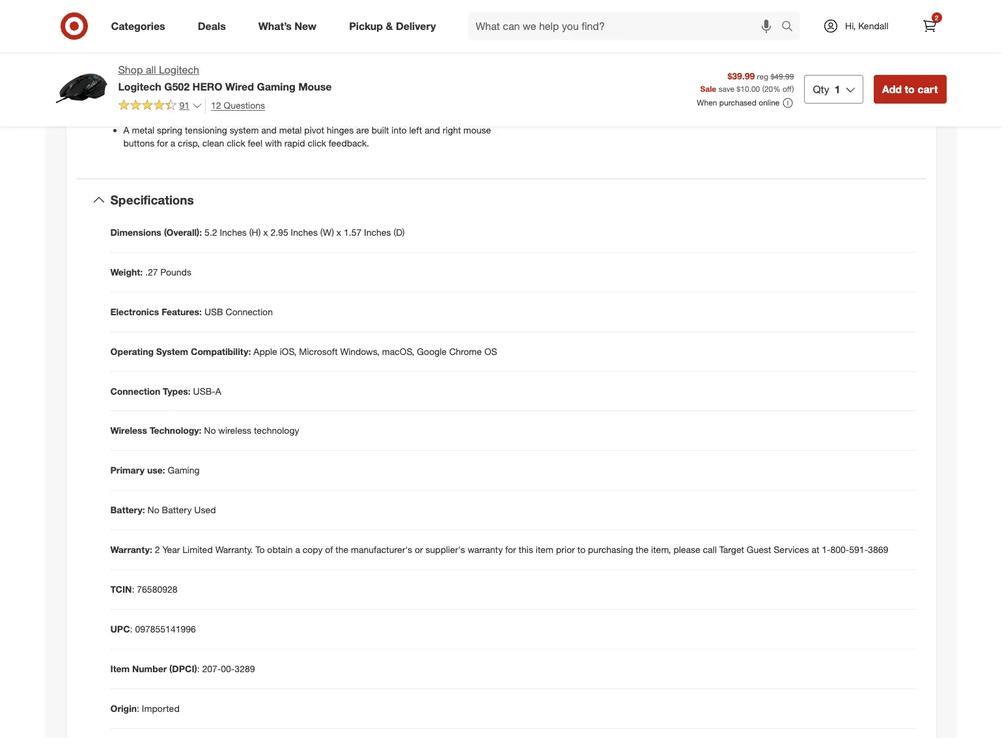 Task type: vqa. For each thing, say whether or not it's contained in the screenshot.
Shop all Logitech Logitech G502 HERO Wired Gaming Mouse
yes



Task type: locate. For each thing, give the bounding box(es) containing it.
0 vertical spatial a
[[171, 137, 175, 148]]

of
[[325, 544, 333, 556]]

2 right kendall
[[936, 14, 939, 22]]

to right "add"
[[905, 83, 916, 96]]

the right of
[[336, 544, 349, 556]]

1 horizontal spatial 2
[[936, 14, 939, 22]]

x right (w)
[[337, 226, 342, 238]]

1 horizontal spatial the
[[636, 544, 649, 556]]

at left 1-
[[812, 544, 820, 556]]

2 metal from the left
[[279, 124, 302, 135]]

new
[[295, 19, 317, 32]]

0 vertical spatial a
[[123, 124, 129, 135]]

connection right usb
[[226, 306, 273, 317]]

google
[[417, 346, 447, 357]]

lightsync up the lighting
[[123, 43, 174, 55]]

76580928
[[137, 584, 178, 595]]

qty 1
[[814, 83, 841, 96]]

x right (h) at the top left of the page
[[263, 226, 268, 238]]

logitech up 'synchozies' on the left of the page
[[228, 43, 264, 55]]

to right prior
[[578, 544, 586, 556]]

for right available
[[395, 75, 406, 86]]

built
[[372, 124, 389, 135]]

(1)advanced
[[123, 75, 175, 86]]

specifications button
[[77, 179, 926, 221]]

purchasing
[[588, 544, 634, 556]]

deals link
[[187, 12, 242, 40]]

image of logitech g502 hero wired gaming mouse image
[[56, 63, 108, 115]]

0 vertical spatial at
[[451, 75, 459, 86]]

call
[[704, 544, 717, 556]]

mechanical
[[123, 106, 170, 117]]

to inside adjustable weights: arrange up to five 3.6g weights for personalized weight and balance configuration.
[[255, 12, 263, 23]]

electronics
[[110, 306, 159, 317]]

0 horizontal spatial technology
[[254, 425, 299, 436]]

also
[[213, 57, 230, 68]]

logitech up g502
[[159, 63, 199, 76]]

technology: up can
[[177, 43, 226, 55]]

207-
[[202, 664, 221, 675]]

1.57
[[344, 226, 362, 238]]

a
[[123, 124, 129, 135], [216, 385, 221, 397]]

1 horizontal spatial to
[[578, 544, 586, 556]]

technology right wireless
[[254, 425, 299, 436]]

for right weights on the left
[[337, 12, 348, 23]]

inches left (d)
[[364, 226, 391, 238]]

1 vertical spatial a
[[295, 544, 300, 556]]

no left battery
[[148, 505, 159, 516]]

for down spring
[[157, 137, 168, 148]]

0 horizontal spatial the
[[336, 544, 349, 556]]

: for 76580928
[[132, 584, 134, 595]]

logitech down 'synchozies' on the left of the page
[[244, 75, 279, 86]]

what's
[[259, 19, 292, 32]]

up
[[242, 12, 252, 23]]

2.95
[[271, 226, 288, 238]]

0 horizontal spatial connection
[[110, 385, 160, 397]]

to
[[255, 12, 263, 23], [905, 83, 916, 96], [578, 544, 586, 556]]

manufacturer's
[[351, 544, 413, 556]]

adjustable weights: arrange up to five 3.6g weights for personalized weight and balance configuration.
[[123, 12, 484, 36]]

1 vertical spatial no
[[148, 505, 159, 516]]

technology:
[[177, 43, 226, 55], [150, 425, 202, 436]]

3289
[[235, 664, 255, 675]]

0 vertical spatial no
[[204, 425, 216, 436]]

2 horizontal spatial to
[[905, 83, 916, 96]]

configuration.
[[123, 25, 179, 36]]

1 lightsync from the left
[[123, 43, 174, 55]]

with left your
[[280, 57, 297, 68]]

switch
[[173, 106, 200, 117]]

no left wireless
[[204, 425, 216, 436]]

at right download
[[451, 75, 459, 86]]

0 horizontal spatial at
[[451, 75, 459, 86]]

0 vertical spatial with
[[280, 57, 297, 68]]

and right left
[[425, 124, 440, 135]]

g502
[[164, 80, 190, 93]]

lightsync
[[123, 43, 174, 55], [276, 43, 326, 55]]

:
[[132, 584, 134, 595], [130, 624, 133, 635], [197, 664, 200, 675], [137, 703, 139, 714]]

gaming inside shop all logitech logitech g502 hero wired gaming mouse
[[257, 80, 296, 93]]

0 vertical spatial to
[[255, 12, 263, 23]]

add to cart
[[883, 83, 939, 96]]

2 horizontal spatial inches
[[364, 226, 391, 238]]

a left copy
[[295, 544, 300, 556]]

gaming down 'synchozies' on the left of the page
[[257, 80, 296, 93]]

metal up rapid
[[279, 124, 302, 135]]

1 vertical spatial a
[[216, 385, 221, 397]]

search
[[776, 21, 808, 34]]

left
[[410, 124, 422, 135]]

0 vertical spatial connection
[[226, 306, 273, 317]]

pickup & delivery link
[[338, 12, 453, 40]]

primary use: gaming
[[110, 465, 200, 476]]

year
[[163, 544, 180, 556]]

prior
[[556, 544, 575, 556]]

: left imported
[[137, 703, 139, 714]]

for inside adjustable weights: arrange up to five 3.6g weights for personalized weight and balance configuration.
[[337, 12, 348, 23]]

12 questions
[[211, 100, 265, 111]]

available
[[357, 75, 393, 86]]

0 horizontal spatial 2
[[155, 544, 160, 556]]

1 horizontal spatial x
[[337, 226, 342, 238]]

used
[[194, 505, 216, 516]]

3 inches from the left
[[364, 226, 391, 238]]

91 link
[[118, 98, 203, 114]]

at inside (1)advanced features require logitech gaming software, available for download at logitechg.com/downloads
[[451, 75, 459, 86]]

1 vertical spatial 2
[[155, 544, 160, 556]]

a down compatibility: at the left of page
[[216, 385, 221, 397]]

technology: down types:
[[150, 425, 202, 436]]

inches left (h) at the top left of the page
[[220, 226, 247, 238]]

0 horizontal spatial lightsync
[[123, 43, 174, 55]]

add
[[883, 83, 903, 96]]

technology: for wireless
[[150, 425, 202, 436]]

click down pivot
[[308, 137, 326, 148]]

20
[[765, 84, 774, 94]]

0 vertical spatial technology:
[[177, 43, 226, 55]]

types:
[[163, 385, 191, 397]]

inches left (w)
[[291, 226, 318, 238]]

to
[[256, 544, 265, 556]]

a up buttons
[[123, 124, 129, 135]]

0 horizontal spatial inches
[[220, 226, 247, 238]]

1 click from the left
[[227, 137, 245, 148]]

the left item, at the bottom right of the page
[[636, 544, 649, 556]]

2 lightsync from the left
[[276, 43, 326, 55]]

click
[[227, 137, 245, 148], [308, 137, 326, 148]]

What can we help you find? suggestions appear below search field
[[468, 12, 785, 40]]

0 horizontal spatial a
[[123, 124, 129, 135]]

a down spring
[[171, 137, 175, 148]]

technology up the 'gameplay' at the top left of page
[[329, 43, 374, 55]]

0 horizontal spatial no
[[148, 505, 159, 516]]

wireless
[[219, 425, 252, 436]]

1 horizontal spatial technology
[[329, 43, 374, 55]]

to right up
[[255, 12, 263, 23]]

0 horizontal spatial metal
[[132, 124, 155, 135]]

with
[[280, 57, 297, 68], [265, 137, 282, 148]]

logitech
[[228, 43, 264, 55], [159, 63, 199, 76], [244, 75, 279, 86], [118, 80, 162, 93]]

system
[[156, 346, 188, 357]]

lightsync up your
[[276, 43, 326, 55]]

: for 097855141996
[[130, 624, 133, 635]]

usb-
[[193, 385, 216, 397]]

lightsync technology: logitech g lightsync technology provides fully customizable rgb lighting that can also synchozies with your gameplay (1).
[[123, 43, 487, 68]]

all
[[146, 63, 156, 76]]

0 horizontal spatial click
[[227, 137, 245, 148]]

metal
[[132, 124, 155, 135], [279, 124, 302, 135]]

0 vertical spatial technology
[[329, 43, 374, 55]]

: left 097855141996
[[130, 624, 133, 635]]

logitech inside (1)advanced features require logitech gaming software, available for download at logitechg.com/downloads
[[244, 75, 279, 86]]

1 x from the left
[[263, 226, 268, 238]]

0 horizontal spatial x
[[263, 226, 268, 238]]

the
[[336, 544, 349, 556], [636, 544, 649, 556]]

and right weight
[[434, 12, 450, 23]]

and
[[434, 12, 450, 23], [262, 124, 277, 135], [425, 124, 440, 135]]

weights:
[[169, 12, 204, 23]]

connection down the operating
[[110, 385, 160, 397]]

limited
[[183, 544, 213, 556]]

with right "feel"
[[265, 137, 282, 148]]

a inside a metal spring tensioning system and metal pivot hinges are built into left and right mouse buttons for a crisp, clean click feel with rapid click feedback.
[[123, 124, 129, 135]]

0 vertical spatial 2
[[936, 14, 939, 22]]

2
[[936, 14, 939, 22], [155, 544, 160, 556]]

1 horizontal spatial click
[[308, 137, 326, 148]]

1 horizontal spatial inches
[[291, 226, 318, 238]]

technology: for lightsync
[[177, 43, 226, 55]]

metal up buttons
[[132, 124, 155, 135]]

software,
[[316, 75, 355, 86]]

technology inside lightsync technology: logitech g lightsync technology provides fully customizable rgb lighting that can also synchozies with your gameplay (1).
[[329, 43, 374, 55]]

1 vertical spatial technology:
[[150, 425, 202, 436]]

gaming down your
[[282, 75, 313, 86]]

1 metal from the left
[[132, 124, 155, 135]]

1 horizontal spatial lightsync
[[276, 43, 326, 55]]

personalized
[[350, 12, 402, 23]]

usb
[[205, 306, 223, 317]]

tcin
[[110, 584, 132, 595]]

2 left "year"
[[155, 544, 160, 556]]

(overall):
[[164, 226, 202, 238]]

warranty
[[468, 544, 503, 556]]

are
[[357, 124, 369, 135]]

reg
[[758, 72, 769, 82]]

click down system
[[227, 137, 245, 148]]

1 vertical spatial with
[[265, 137, 282, 148]]

no
[[204, 425, 216, 436], [148, 505, 159, 516]]

0 horizontal spatial a
[[171, 137, 175, 148]]

shop all logitech logitech g502 hero wired gaming mouse
[[118, 63, 332, 93]]

with inside lightsync technology: logitech g lightsync technology provides fully customizable rgb lighting that can also synchozies with your gameplay (1).
[[280, 57, 297, 68]]

1 horizontal spatial metal
[[279, 124, 302, 135]]

feedback.
[[329, 137, 369, 148]]

for
[[337, 12, 348, 23], [395, 75, 406, 86], [157, 137, 168, 148], [506, 544, 517, 556]]

questions
[[224, 100, 265, 111]]

technology: inside lightsync technology: logitech g lightsync technology provides fully customizable rgb lighting that can also synchozies with your gameplay (1).
[[177, 43, 226, 55]]

1 vertical spatial to
[[905, 83, 916, 96]]

logitechg.com/downloads
[[123, 88, 230, 99]]

2 the from the left
[[636, 544, 649, 556]]

1 vertical spatial at
[[812, 544, 820, 556]]

: left 76580928
[[132, 584, 134, 595]]

91
[[180, 100, 190, 111]]

imported
[[142, 703, 180, 714]]

your
[[299, 57, 317, 68]]

0 horizontal spatial to
[[255, 12, 263, 23]]

upc
[[110, 624, 130, 635]]



Task type: describe. For each thing, give the bounding box(es) containing it.
buttons
[[123, 137, 155, 148]]

1 vertical spatial connection
[[110, 385, 160, 397]]

target
[[720, 544, 745, 556]]

10.00
[[741, 84, 761, 94]]

for inside a metal spring tensioning system and metal pivot hinges are built into left and right mouse buttons for a crisp, clean click feel with rapid click feedback.
[[157, 137, 168, 148]]

operating
[[110, 346, 154, 357]]

(w)
[[321, 226, 334, 238]]

1 horizontal spatial at
[[812, 544, 820, 556]]

primary
[[110, 465, 145, 476]]

%
[[774, 84, 781, 94]]

12 questions link
[[205, 98, 265, 113]]

this
[[519, 544, 534, 556]]

gaming right use:
[[168, 465, 200, 476]]

hi, kendall
[[846, 20, 889, 31]]

tensioning
[[185, 124, 227, 135]]

2 click from the left
[[308, 137, 326, 148]]

1 horizontal spatial no
[[204, 425, 216, 436]]

1 horizontal spatial a
[[295, 544, 300, 556]]

logitech down shop
[[118, 80, 162, 93]]

3.6g
[[282, 12, 300, 23]]

dimensions (overall): 5.2 inches (h) x 2.95 inches (w) x 1.57 inches (d)
[[110, 226, 405, 238]]

1-
[[823, 544, 831, 556]]

1 inches from the left
[[220, 226, 247, 238]]

5.2
[[205, 226, 217, 238]]

cart
[[918, 83, 939, 96]]

please
[[674, 544, 701, 556]]

provides
[[377, 43, 412, 55]]

wireless
[[110, 425, 147, 436]]

1 horizontal spatial a
[[216, 385, 221, 397]]

kendall
[[859, 20, 889, 31]]

ios,
[[280, 346, 297, 357]]

g
[[266, 43, 273, 55]]

off
[[783, 84, 793, 94]]

guest
[[747, 544, 772, 556]]

battery:
[[110, 505, 145, 516]]

compatibility:
[[191, 346, 251, 357]]

tcin : 76580928
[[110, 584, 178, 595]]

pivot
[[305, 124, 324, 135]]

copy
[[303, 544, 323, 556]]

1 the from the left
[[336, 544, 349, 556]]

upc : 097855141996
[[110, 624, 196, 635]]

weight: .27 pounds
[[110, 266, 192, 277]]

online
[[759, 98, 780, 108]]

chrome
[[450, 346, 482, 357]]

qty
[[814, 83, 830, 96]]

$39.99 reg $49.99 sale save $ 10.00 ( 20 % off )
[[701, 71, 795, 94]]

hi,
[[846, 20, 857, 31]]

download
[[409, 75, 449, 86]]

categories link
[[100, 12, 182, 40]]

that
[[177, 57, 193, 68]]

for inside (1)advanced features require logitech gaming software, available for download at logitechg.com/downloads
[[395, 75, 406, 86]]

$39.99
[[728, 71, 755, 82]]

1 horizontal spatial connection
[[226, 306, 273, 317]]

a inside a metal spring tensioning system and metal pivot hinges are built into left and right mouse buttons for a crisp, clean click feel with rapid click feedback.
[[171, 137, 175, 148]]

warranty: 2 year limited warranty. to obtain a copy of the manufacturer's or supplier's warranty for this item prior to purchasing the item, please call target guest services at 1-800-591-3869
[[110, 544, 889, 556]]

use:
[[147, 465, 165, 476]]

to inside button
[[905, 83, 916, 96]]

when
[[698, 98, 718, 108]]

or
[[415, 544, 423, 556]]

gaming inside (1)advanced features require logitech gaming software, available for download at logitechg.com/downloads
[[282, 75, 313, 86]]

electronics features: usb connection
[[110, 306, 273, 317]]

.27
[[145, 266, 158, 277]]

windows,
[[341, 346, 380, 357]]

five
[[265, 12, 279, 23]]

battery: no battery used
[[110, 505, 216, 516]]

what's new
[[259, 19, 317, 32]]

591-
[[850, 544, 869, 556]]

3869
[[869, 544, 889, 556]]

(d)
[[394, 226, 405, 238]]

for left this
[[506, 544, 517, 556]]

(1)advanced features require logitech gaming software, available for download at logitechg.com/downloads
[[123, 75, 459, 99]]

2 inches from the left
[[291, 226, 318, 238]]

: left 207-
[[197, 664, 200, 675]]

1 vertical spatial technology
[[254, 425, 299, 436]]

sale
[[701, 84, 717, 94]]

and inside adjustable weights: arrange up to five 3.6g weights for personalized weight and balance configuration.
[[434, 12, 450, 23]]

macos,
[[382, 346, 415, 357]]

2 link
[[916, 12, 945, 40]]

(
[[763, 84, 765, 94]]

deals
[[198, 19, 226, 32]]

mouse
[[299, 80, 332, 93]]

customizable
[[433, 43, 487, 55]]

system
[[230, 124, 259, 135]]

fully
[[414, 43, 430, 55]]

weights
[[302, 12, 334, 23]]

what's new link
[[247, 12, 333, 40]]

item
[[536, 544, 554, 556]]

features:
[[162, 306, 202, 317]]

and up "feel"
[[262, 124, 277, 135]]

mechanical switch button tensioning
[[123, 106, 276, 117]]

item
[[110, 664, 130, 675]]

2 x from the left
[[337, 226, 342, 238]]

pickup & delivery
[[349, 19, 436, 32]]

(dpci)
[[169, 664, 197, 675]]

$49.99
[[771, 72, 795, 82]]

item,
[[652, 544, 672, 556]]

2 vertical spatial to
[[578, 544, 586, 556]]

with inside a metal spring tensioning system and metal pivot hinges are built into left and right mouse buttons for a crisp, clean click feel with rapid click feedback.
[[265, 137, 282, 148]]

pounds
[[161, 266, 192, 277]]

warranty.
[[215, 544, 253, 556]]

logitech inside lightsync technology: logitech g lightsync technology provides fully customizable rgb lighting that can also synchozies with your gameplay (1).
[[228, 43, 264, 55]]

os
[[485, 346, 498, 357]]

item number (dpci) : 207-00-3289
[[110, 664, 255, 675]]

: for imported
[[137, 703, 139, 714]]

800-
[[831, 544, 850, 556]]

require
[[213, 75, 241, 86]]



